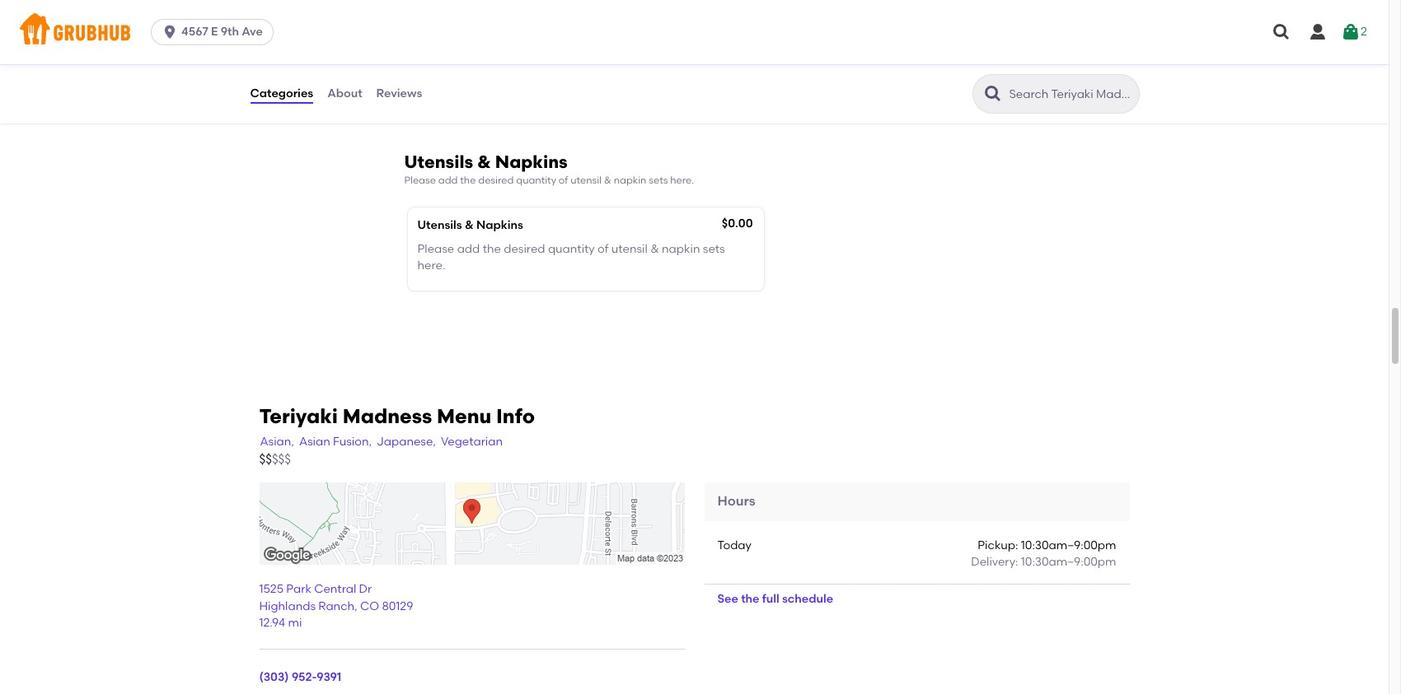 Task type: locate. For each thing, give the bounding box(es) containing it.
delivery:
[[971, 555, 1018, 569]]

with inside made with cage-free eggs and other quality, non-gmo ingredients. gluten free too!
[[822, 44, 845, 58]]

0 horizontal spatial with
[[538, 44, 561, 58]]

categories button
[[249, 64, 314, 124]]

the
[[460, 175, 476, 186], [483, 242, 501, 256], [741, 593, 760, 607]]

utensils
[[404, 152, 473, 172], [417, 219, 462, 233]]

0 horizontal spatial svg image
[[162, 24, 178, 40]]

search icon image
[[983, 84, 1003, 104]]

ingredients. inside so chocolatey! made with cage-free eggs and other quality, non-gmo ingredients. crowd pleaser!
[[417, 77, 483, 91]]

crowd
[[486, 77, 523, 91]]

Search Teriyaki Madness  search field
[[1008, 87, 1134, 102]]

napkins down pleaser!
[[495, 152, 568, 172]]

1 vertical spatial of
[[598, 242, 609, 256]]

1 vertical spatial here.
[[417, 259, 445, 273]]

add
[[438, 175, 458, 186], [457, 242, 480, 256]]

1 horizontal spatial made
[[787, 44, 819, 58]]

the inside the please add the desired quantity of utensil & napkin sets here.
[[483, 242, 501, 256]]

0 vertical spatial utensils
[[404, 152, 473, 172]]

full
[[762, 593, 779, 607]]

0 horizontal spatial other
[[473, 61, 502, 75]]

80129
[[382, 600, 413, 614]]

utensils & napkins please add the desired quantity of utensil & napkin sets here.
[[404, 152, 694, 186]]

categories
[[250, 86, 313, 100]]

0 vertical spatial napkins
[[495, 152, 568, 172]]

gmo
[[575, 61, 604, 75], [856, 61, 886, 75]]

1 vertical spatial and
[[448, 61, 470, 75]]

4567 e 9th ave button
[[151, 19, 280, 45]]

1 vertical spatial napkin
[[662, 242, 700, 256]]

2 vertical spatial the
[[741, 593, 760, 607]]

0 vertical spatial napkin
[[614, 175, 647, 186]]

svg image left 4567
[[162, 24, 178, 40]]

svg image inside 4567 e 9th ave button
[[162, 24, 178, 40]]

quality, up the gluten
[[787, 61, 827, 75]]

1 horizontal spatial with
[[822, 44, 845, 58]]

so
[[417, 44, 432, 58]]

1 vertical spatial utensil
[[611, 242, 648, 256]]

non- inside made with cage-free eggs and other quality, non-gmo ingredients. gluten free too!
[[830, 61, 856, 75]]

the down utensils & napkins
[[483, 242, 501, 256]]

0 vertical spatial please
[[404, 175, 436, 186]]

1 horizontal spatial gmo
[[856, 61, 886, 75]]

0 vertical spatial other
[[961, 44, 991, 58]]

add down utensils & napkins
[[457, 242, 480, 256]]

quantity
[[516, 175, 556, 186], [548, 242, 595, 256]]

here.
[[670, 175, 694, 186], [417, 259, 445, 273]]

here. inside the please add the desired quantity of utensil & napkin sets here.
[[417, 259, 445, 273]]

0 horizontal spatial sets
[[649, 175, 668, 186]]

sets
[[649, 175, 668, 186], [703, 242, 725, 256]]

0 vertical spatial and
[[936, 44, 959, 58]]

0 horizontal spatial made
[[503, 44, 535, 58]]

utensil
[[571, 175, 602, 186], [611, 242, 648, 256]]

1 horizontal spatial sets
[[703, 242, 725, 256]]

and inside so chocolatey! made with cage-free eggs and other quality, non-gmo ingredients. crowd pleaser!
[[448, 61, 470, 75]]

highlands
[[259, 600, 316, 614]]

made with cage-free eggs and other quality, non-gmo ingredients. gluten free too!
[[787, 44, 991, 91]]

sets inside utensils & napkins please add the desired quantity of utensil & napkin sets here.
[[649, 175, 668, 186]]

1 vertical spatial sets
[[703, 242, 725, 256]]

0 vertical spatial the
[[460, 175, 476, 186]]

&
[[477, 152, 491, 172], [604, 175, 611, 186], [465, 219, 474, 233], [650, 242, 659, 256]]

1 vertical spatial utensils
[[417, 219, 462, 233]]

2 non- from the left
[[830, 61, 856, 75]]

0 vertical spatial desired
[[478, 175, 514, 186]]

today
[[717, 539, 752, 553]]

2 made from the left
[[787, 44, 819, 58]]

1 made from the left
[[503, 44, 535, 58]]

0 horizontal spatial utensil
[[571, 175, 602, 186]]

1 vertical spatial other
[[473, 61, 502, 75]]

1 vertical spatial ingredients.
[[417, 77, 483, 91]]

0 vertical spatial utensil
[[571, 175, 602, 186]]

0 horizontal spatial cage-
[[564, 44, 598, 58]]

1 horizontal spatial of
[[598, 242, 609, 256]]

please up utensils & napkins
[[404, 175, 436, 186]]

please down utensils & napkins
[[417, 242, 454, 256]]

desired down utensils & napkins
[[504, 242, 545, 256]]

other up search icon on the right top of the page
[[961, 44, 991, 58]]

the up utensils & napkins
[[460, 175, 476, 186]]

0 horizontal spatial of
[[559, 175, 568, 186]]

napkins inside utensils & napkins please add the desired quantity of utensil & napkin sets here.
[[495, 152, 568, 172]]

2 gmo from the left
[[856, 61, 886, 75]]

so chocolatey! made with cage-free eggs and other quality, non-gmo ingredients. crowd pleaser!
[[417, 44, 620, 91]]

svg image right svg image
[[1341, 22, 1361, 42]]

quality,
[[505, 61, 546, 75], [787, 61, 827, 75]]

utensils inside utensils & napkins please add the desired quantity of utensil & napkin sets here.
[[404, 152, 473, 172]]

10:30am–9:00pm right "delivery:"
[[1021, 555, 1116, 569]]

1 horizontal spatial here.
[[670, 175, 694, 186]]

0 horizontal spatial and
[[448, 61, 470, 75]]

made up the gluten
[[787, 44, 819, 58]]

1 vertical spatial please
[[417, 242, 454, 256]]

0 horizontal spatial quality,
[[505, 61, 546, 75]]

so chocolatey! made with cage-free eggs and other quality, non-gmo ingredients. crowd pleaser! button
[[408, 10, 764, 117]]

teriyaki
[[259, 405, 338, 428]]

1 horizontal spatial the
[[483, 242, 501, 256]]

with
[[538, 44, 561, 58], [822, 44, 845, 58]]

1 horizontal spatial cage-
[[848, 44, 882, 58]]

0 vertical spatial add
[[438, 175, 458, 186]]

0 vertical spatial sets
[[649, 175, 668, 186]]

1 quality, from the left
[[505, 61, 546, 75]]

0 horizontal spatial eggs
[[417, 61, 445, 75]]

1 non- from the left
[[548, 61, 575, 75]]

1 horizontal spatial and
[[936, 44, 959, 58]]

1 gmo from the left
[[575, 61, 604, 75]]

1 horizontal spatial other
[[961, 44, 991, 58]]

cage-
[[564, 44, 598, 58], [848, 44, 882, 58]]

napkins down utensils & napkins please add the desired quantity of utensil & napkin sets here. at the left top
[[476, 219, 523, 233]]

with up the gluten
[[822, 44, 845, 58]]

free
[[598, 44, 620, 58], [882, 44, 903, 58], [827, 77, 849, 91]]

(303) 952-9391 button
[[259, 670, 341, 687]]

1 with from the left
[[538, 44, 561, 58]]

eggs inside made with cage-free eggs and other quality, non-gmo ingredients. gluten free too!
[[906, 44, 934, 58]]

gmo inside so chocolatey! made with cage-free eggs and other quality, non-gmo ingredients. crowd pleaser!
[[575, 61, 604, 75]]

0 vertical spatial 10:30am–9:00pm
[[1021, 539, 1116, 553]]

quality, inside so chocolatey! made with cage-free eggs and other quality, non-gmo ingredients. crowd pleaser!
[[505, 61, 546, 75]]

desired inside utensils & napkins please add the desired quantity of utensil & napkin sets here.
[[478, 175, 514, 186]]

quality, up crowd
[[505, 61, 546, 75]]

0 horizontal spatial gmo
[[575, 61, 604, 75]]

2 horizontal spatial the
[[741, 593, 760, 607]]

0 horizontal spatial ingredients.
[[417, 77, 483, 91]]

10:30am–9:00pm right pickup:
[[1021, 539, 1116, 553]]

1 horizontal spatial free
[[827, 77, 849, 91]]

10:30am–9:00pm
[[1021, 539, 1116, 553], [1021, 555, 1116, 569]]

made
[[503, 44, 535, 58], [787, 44, 819, 58]]

eggs
[[906, 44, 934, 58], [417, 61, 445, 75]]

1525
[[259, 583, 284, 597]]

add up utensils & napkins
[[438, 175, 458, 186]]

desired inside the please add the desired quantity of utensil & napkin sets here.
[[504, 242, 545, 256]]

2 with from the left
[[822, 44, 845, 58]]

and
[[936, 44, 959, 58], [448, 61, 470, 75]]

madness
[[343, 405, 432, 428]]

0 horizontal spatial the
[[460, 175, 476, 186]]

2 horizontal spatial svg image
[[1341, 22, 1361, 42]]

0 vertical spatial here.
[[670, 175, 694, 186]]

1 vertical spatial napkins
[[476, 219, 523, 233]]

0 horizontal spatial napkin
[[614, 175, 647, 186]]

1 horizontal spatial napkin
[[662, 242, 700, 256]]

ingredients.
[[888, 61, 954, 75], [417, 77, 483, 91]]

0 horizontal spatial free
[[598, 44, 620, 58]]

other up crowd
[[473, 61, 502, 75]]

2 cage- from the left
[[848, 44, 882, 58]]

desired up utensils & napkins
[[478, 175, 514, 186]]

1 vertical spatial add
[[457, 242, 480, 256]]

svg image
[[1308, 22, 1328, 42]]

other
[[961, 44, 991, 58], [473, 61, 502, 75]]

central
[[314, 583, 356, 597]]

asian, button
[[259, 434, 295, 452]]

4567
[[181, 25, 208, 39]]

hours
[[717, 494, 755, 509]]

desired
[[478, 175, 514, 186], [504, 242, 545, 256]]

see the full schedule button
[[704, 585, 847, 615]]

with up pleaser!
[[538, 44, 561, 58]]

made up crowd
[[503, 44, 535, 58]]

cage- up pleaser!
[[564, 44, 598, 58]]

1 vertical spatial the
[[483, 242, 501, 256]]

gmo inside made with cage-free eggs and other quality, non-gmo ingredients. gluten free too!
[[856, 61, 886, 75]]

chocolatey!
[[434, 44, 500, 58]]

chewy marshmallow with brown butter & sea salt (gf) image
[[1009, 10, 1133, 117]]

pickup:
[[978, 539, 1018, 553]]

of
[[559, 175, 568, 186], [598, 242, 609, 256]]

12.94
[[259, 617, 285, 631]]

napkin
[[614, 175, 647, 186], [662, 242, 700, 256]]

svg image left svg image
[[1272, 22, 1292, 42]]

please add the desired quantity of utensil & napkin sets here.
[[417, 242, 725, 273]]

cage- up too!
[[848, 44, 882, 58]]

0 horizontal spatial here.
[[417, 259, 445, 273]]

add inside utensils & napkins please add the desired quantity of utensil & napkin sets here.
[[438, 175, 458, 186]]

non-
[[548, 61, 575, 75], [830, 61, 856, 75]]

0 vertical spatial eggs
[[906, 44, 934, 58]]

1 cage- from the left
[[564, 44, 598, 58]]

cage- inside made with cage-free eggs and other quality, non-gmo ingredients. gluten free too!
[[848, 44, 882, 58]]

non- up pleaser!
[[548, 61, 575, 75]]

1 vertical spatial desired
[[504, 242, 545, 256]]

2 button
[[1341, 17, 1367, 47]]

1 horizontal spatial utensil
[[611, 242, 648, 256]]

the inside utensils & napkins please add the desired quantity of utensil & napkin sets here.
[[460, 175, 476, 186]]

utensil inside the please add the desired quantity of utensil & napkin sets here.
[[611, 242, 648, 256]]

2 horizontal spatial free
[[882, 44, 903, 58]]

1 vertical spatial quantity
[[548, 242, 595, 256]]

2 quality, from the left
[[787, 61, 827, 75]]

reviews
[[376, 86, 422, 100]]

4567 e 9th ave
[[181, 25, 263, 39]]

the left full
[[741, 593, 760, 607]]

1 vertical spatial 10:30am–9:00pm
[[1021, 555, 1116, 569]]

svg image
[[1272, 22, 1292, 42], [1341, 22, 1361, 42], [162, 24, 178, 40]]

fusion,
[[333, 435, 372, 449]]

0 vertical spatial of
[[559, 175, 568, 186]]

utensils & napkins
[[417, 219, 523, 233]]

please
[[404, 175, 436, 186], [417, 242, 454, 256]]

napkins
[[495, 152, 568, 172], [476, 219, 523, 233]]

asian
[[299, 435, 330, 449]]

of inside the please add the desired quantity of utensil & napkin sets here.
[[598, 242, 609, 256]]

1 horizontal spatial quality,
[[787, 61, 827, 75]]

1 vertical spatial eggs
[[417, 61, 445, 75]]

0 horizontal spatial non-
[[548, 61, 575, 75]]

1 horizontal spatial non-
[[830, 61, 856, 75]]

1 horizontal spatial eggs
[[906, 44, 934, 58]]

svg image for 4567 e 9th ave
[[162, 24, 178, 40]]

0 vertical spatial quantity
[[516, 175, 556, 186]]

reviews button
[[375, 64, 423, 124]]

1 10:30am–9:00pm from the top
[[1021, 539, 1116, 553]]

svg image inside 2 button
[[1341, 22, 1361, 42]]

2
[[1361, 25, 1367, 39]]

0 vertical spatial ingredients.
[[888, 61, 954, 75]]

1 horizontal spatial ingredients.
[[888, 61, 954, 75]]

non- up too!
[[830, 61, 856, 75]]

japanese,
[[377, 435, 436, 449]]

utensils for utensils & napkins please add the desired quantity of utensil & napkin sets here.
[[404, 152, 473, 172]]

quantity inside utensils & napkins please add the desired quantity of utensil & napkin sets here.
[[516, 175, 556, 186]]



Task type: describe. For each thing, give the bounding box(es) containing it.
napkins for utensils & napkins please add the desired quantity of utensil & napkin sets here.
[[495, 152, 568, 172]]

asian,
[[260, 435, 294, 449]]

mi
[[288, 617, 302, 631]]

teriyaki madness  menu info
[[259, 405, 535, 428]]

utensil inside utensils & napkins please add the desired quantity of utensil & napkin sets here.
[[571, 175, 602, 186]]

pleaser!
[[526, 77, 570, 91]]

952-
[[292, 671, 317, 685]]

quality, inside made with cage-free eggs and other quality, non-gmo ingredients. gluten free too!
[[787, 61, 827, 75]]

japanese, button
[[376, 434, 437, 452]]

asian fusion, button
[[298, 434, 373, 452]]

schedule
[[782, 593, 833, 607]]

made with cage-free eggs and other quality, non-gmo ingredients. gluten free too! button
[[777, 10, 1133, 117]]

,
[[354, 600, 357, 614]]

$$$$$
[[259, 453, 291, 468]]

e
[[211, 25, 218, 39]]

add inside the please add the desired quantity of utensil & napkin sets here.
[[457, 242, 480, 256]]

main navigation navigation
[[0, 0, 1389, 64]]

napkin inside utensils & napkins please add the desired quantity of utensil & napkin sets here.
[[614, 175, 647, 186]]

sets inside the please add the desired quantity of utensil & napkin sets here.
[[703, 242, 725, 256]]

see the full schedule
[[717, 593, 833, 607]]

napkin inside the please add the desired quantity of utensil & napkin sets here.
[[662, 242, 700, 256]]

menu
[[437, 405, 491, 428]]

here. inside utensils & napkins please add the desired quantity of utensil & napkin sets here.
[[670, 175, 694, 186]]

utensils for utensils & napkins
[[417, 219, 462, 233]]

pickup: 10:30am–9:00pm delivery: 10:30am–9:00pm
[[971, 539, 1116, 569]]

cage- inside so chocolatey! made with cage-free eggs and other quality, non-gmo ingredients. crowd pleaser!
[[564, 44, 598, 58]]

& inside the please add the desired quantity of utensil & napkin sets here.
[[650, 242, 659, 256]]

$0.00
[[722, 217, 753, 231]]

asian, asian fusion, japanese, vegetarian
[[260, 435, 503, 449]]

made inside made with cage-free eggs and other quality, non-gmo ingredients. gluten free too!
[[787, 44, 819, 58]]

2 10:30am–9:00pm from the top
[[1021, 555, 1116, 569]]

non- inside so chocolatey! made with cage-free eggs and other quality, non-gmo ingredients. crowd pleaser!
[[548, 61, 575, 75]]

svg image for 2
[[1341, 22, 1361, 42]]

(303) 952-9391
[[259, 671, 341, 685]]

made inside so chocolatey! made with cage-free eggs and other quality, non-gmo ingredients. crowd pleaser!
[[503, 44, 535, 58]]

free inside so chocolatey! made with cage-free eggs and other quality, non-gmo ingredients. crowd pleaser!
[[598, 44, 620, 58]]

quantity inside the please add the desired quantity of utensil & napkin sets here.
[[548, 242, 595, 256]]

too!
[[852, 77, 873, 91]]

and inside made with cage-free eggs and other quality, non-gmo ingredients. gluten free too!
[[936, 44, 959, 58]]

co
[[360, 600, 379, 614]]

park
[[286, 583, 311, 597]]

dr
[[359, 583, 372, 597]]

9391
[[317, 671, 341, 685]]

ranch
[[318, 600, 354, 614]]

eggs inside so chocolatey! made with cage-free eggs and other quality, non-gmo ingredients. crowd pleaser!
[[417, 61, 445, 75]]

with inside so chocolatey! made with cage-free eggs and other quality, non-gmo ingredients. crowd pleaser!
[[538, 44, 561, 58]]

1525 park central dr highlands ranch , co 80129 12.94 mi
[[259, 583, 413, 631]]

ingredients. inside made with cage-free eggs and other quality, non-gmo ingredients. gluten free too!
[[888, 61, 954, 75]]

vegetarian button
[[440, 434, 504, 452]]

ave
[[242, 25, 263, 39]]

please inside utensils & napkins please add the desired quantity of utensil & napkin sets here.
[[404, 175, 436, 186]]

please inside the please add the desired quantity of utensil & napkin sets here.
[[417, 242, 454, 256]]

about
[[327, 86, 362, 100]]

vegetarian
[[441, 435, 503, 449]]

other inside so chocolatey! made with cage-free eggs and other quality, non-gmo ingredients. crowd pleaser!
[[473, 61, 502, 75]]

$$
[[259, 453, 272, 468]]

other inside made with cage-free eggs and other quality, non-gmo ingredients. gluten free too!
[[961, 44, 991, 58]]

the inside button
[[741, 593, 760, 607]]

1 horizontal spatial svg image
[[1272, 22, 1292, 42]]

see
[[717, 593, 738, 607]]

about button
[[327, 64, 363, 124]]

of inside utensils & napkins please add the desired quantity of utensil & napkin sets here.
[[559, 175, 568, 186]]

info
[[496, 405, 535, 428]]

sandy's amazing chocolate chunk cookie image
[[640, 10, 764, 117]]

9th
[[221, 25, 239, 39]]

(303)
[[259, 671, 289, 685]]

gluten
[[787, 77, 824, 91]]

napkins for utensils & napkins
[[476, 219, 523, 233]]



Task type: vqa. For each thing, say whether or not it's contained in the screenshot.
cage- inside 'So chocolatey! Made with cage-free eggs and other quality, non-GMO ingredients. Crowd pleaser!'
yes



